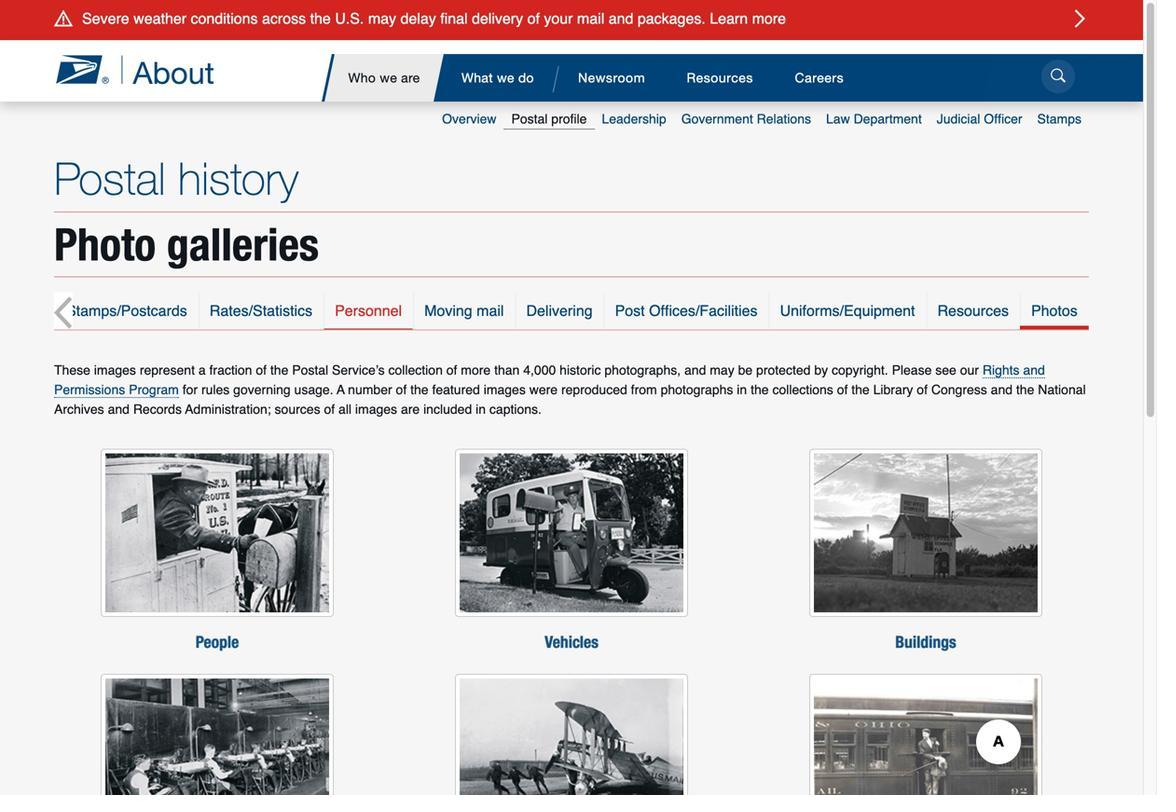 Task type: describe. For each thing, give the bounding box(es) containing it.
we for what
[[497, 70, 515, 85]]

who we are
[[349, 70, 420, 85]]

than
[[495, 363, 520, 378]]

rights and permissions program
[[54, 363, 1046, 398]]

1 horizontal spatial resources link
[[927, 293, 1021, 330]]

newsroom link
[[555, 54, 669, 101]]

judicial officer link
[[930, 101, 1031, 129]]

severe weather conditions across the u.s. may delay final delivery of your mail and packages. learn more link
[[82, 4, 1072, 34]]

judicial
[[937, 111, 981, 126]]

overview
[[442, 111, 497, 126]]

rules
[[201, 383, 230, 398]]

national
[[1039, 383, 1087, 398]]

copyright.
[[832, 363, 889, 378]]

across
[[262, 10, 306, 27]]

please
[[893, 363, 933, 378]]

see
[[936, 363, 957, 378]]

uniforms/equipment
[[781, 302, 916, 320]]

these
[[54, 363, 90, 378]]

permissions
[[54, 383, 125, 398]]

people link
[[101, 434, 334, 660]]

moving mail
[[425, 302, 504, 320]]

post offices/facilities
[[615, 302, 758, 320]]

mailster delivery vehicle image
[[455, 449, 689, 618]]

2 vertical spatial images
[[355, 402, 398, 417]]

u.s.
[[335, 10, 364, 27]]

people
[[196, 633, 239, 652]]

of down collection
[[396, 383, 407, 398]]

stamps
[[1038, 111, 1082, 126]]

stamps/postcards
[[66, 302, 187, 320]]

department
[[854, 111, 923, 126]]

relations
[[757, 111, 812, 126]]

and up photographs
[[685, 363, 707, 378]]

packages.
[[638, 10, 706, 27]]

0 horizontal spatial images
[[94, 363, 136, 378]]

photos link
[[1021, 293, 1090, 330]]

congress
[[932, 383, 988, 398]]

2 vertical spatial postal
[[292, 363, 329, 378]]

archives
[[54, 402, 104, 417]]

a
[[337, 383, 345, 398]]

photos
[[1032, 302, 1078, 320]]

2 horizontal spatial images
[[484, 383, 526, 398]]

rights
[[983, 363, 1020, 378]]

who we are link
[[325, 54, 444, 101]]

stamps link
[[1031, 101, 1090, 129]]

0 horizontal spatial in
[[476, 402, 486, 417]]

weather
[[134, 10, 187, 27]]

personnel
[[335, 302, 402, 320]]

are inside for rules governing usage. a number of the featured images were reproduced from photographs in the collections of the library of congress and the national archives and records administration; sources of all images are included in captions.
[[401, 402, 420, 417]]

of up featured
[[447, 363, 458, 378]]

postal history link
[[54, 151, 299, 204]]

post offices/facilities link
[[604, 293, 769, 330]]

postal history
[[54, 151, 299, 204]]

library
[[874, 383, 914, 398]]

were
[[530, 383, 558, 398]]

0 horizontal spatial mail
[[477, 302, 504, 320]]

severe weather conditions across the u.s. may delay final delivery of your mail and packages. learn more
[[82, 10, 787, 27]]

the left u.s.
[[310, 10, 331, 27]]

and left packages.
[[609, 10, 634, 27]]

leadership
[[602, 111, 667, 126]]

number
[[348, 383, 392, 398]]

and down rights
[[992, 383, 1013, 398]]

represent
[[140, 363, 195, 378]]

moving mail link
[[413, 293, 516, 330]]

4,000
[[524, 363, 556, 378]]

of inside severe weather conditions across the u.s. may delay final delivery of your mail and packages. learn more link
[[528, 10, 540, 27]]

and down permissions
[[108, 402, 130, 417]]

0 horizontal spatial resources link
[[664, 54, 778, 101]]

rates/statistics link
[[199, 293, 324, 330]]

profile
[[552, 111, 587, 126]]

your
[[544, 10, 573, 27]]

personnel link
[[324, 293, 413, 330]]

photographs
[[661, 383, 734, 398]]

0 vertical spatial in
[[737, 383, 748, 398]]

postal profile link
[[504, 101, 595, 129]]

employee in the door of a railcar image
[[810, 675, 1043, 796]]

who
[[349, 70, 376, 85]]

the down be
[[751, 383, 769, 398]]

included
[[424, 402, 472, 417]]

administration;
[[185, 402, 271, 417]]

what
[[462, 70, 493, 85]]

1 horizontal spatial mail
[[578, 10, 605, 27]]

for
[[183, 383, 198, 398]]



Task type: locate. For each thing, give the bounding box(es) containing it.
0 vertical spatial resources
[[687, 70, 754, 85]]

historic
[[560, 363, 601, 378]]

government
[[682, 111, 754, 126]]

toggle search form image
[[1052, 68, 1067, 85]]

are left included
[[401, 402, 420, 417]]

1 horizontal spatial may
[[710, 363, 735, 378]]

the up the governing in the left top of the page
[[270, 363, 289, 378]]

captions.
[[490, 402, 542, 417]]

more right learn
[[753, 10, 787, 27]]

photo
[[54, 218, 156, 271]]

learn
[[710, 10, 748, 27]]

in down featured
[[476, 402, 486, 417]]

delay
[[401, 10, 436, 27]]

we left do
[[497, 70, 515, 85]]

usps about website nameplate image
[[54, 54, 214, 85]]

of left your
[[528, 10, 540, 27]]

postal left profile at the top of page
[[512, 111, 548, 126]]

the down collection
[[411, 383, 429, 398]]

program
[[129, 383, 179, 398]]

1 we from the left
[[380, 70, 397, 85]]

government relations link
[[674, 101, 819, 129]]

collections
[[773, 383, 834, 398]]

may left be
[[710, 363, 735, 378]]

and inside the 'rights and permissions program'
[[1024, 363, 1046, 378]]

reproduced
[[562, 383, 628, 398]]

employees running a sorting machine image
[[101, 675, 334, 796]]

by
[[815, 363, 829, 378]]

delivering
[[527, 302, 593, 320]]

0 horizontal spatial may
[[368, 10, 397, 27]]

1 vertical spatial more
[[461, 363, 491, 378]]

the down rights
[[1017, 383, 1035, 398]]

1 vertical spatial images
[[484, 383, 526, 398]]

1 vertical spatial are
[[401, 402, 420, 417]]

law department
[[827, 111, 923, 126]]

resources link up our
[[927, 293, 1021, 330]]

resources up government
[[687, 70, 754, 85]]

officer
[[985, 111, 1023, 126]]

resources link
[[664, 54, 778, 101], [927, 293, 1021, 330]]

photographs,
[[605, 363, 681, 378]]

1 vertical spatial resources link
[[927, 293, 1021, 330]]

a
[[199, 363, 206, 378]]

0 horizontal spatial we
[[380, 70, 397, 85]]

resources link up government
[[664, 54, 778, 101]]

vehicles
[[545, 633, 599, 652]]

of left all
[[324, 402, 335, 417]]

protected
[[757, 363, 811, 378]]

1 vertical spatial resources
[[938, 302, 1010, 320]]

careers
[[795, 70, 845, 85]]

2 we from the left
[[497, 70, 515, 85]]

the
[[310, 10, 331, 27], [270, 363, 289, 378], [411, 383, 429, 398], [751, 383, 769, 398], [852, 383, 870, 398], [1017, 383, 1035, 398]]

1 vertical spatial mail
[[477, 302, 504, 320]]

post
[[615, 302, 645, 320]]

1 horizontal spatial resources
[[938, 302, 1010, 320]]

0 vertical spatial postal
[[512, 111, 548, 126]]

1 horizontal spatial postal
[[292, 363, 329, 378]]

0 vertical spatial resources link
[[664, 54, 778, 101]]

small post office building image
[[810, 449, 1043, 618]]

1 vertical spatial postal
[[54, 151, 166, 204]]

law department link
[[819, 101, 930, 129]]

leadership link
[[595, 101, 674, 129]]

judicial officer
[[937, 111, 1023, 126]]

postal up photo
[[54, 151, 166, 204]]

are right who
[[401, 70, 420, 85]]

collection
[[389, 363, 443, 378]]

0 horizontal spatial resources
[[687, 70, 754, 85]]

buildings link
[[810, 434, 1043, 660]]

final
[[441, 10, 468, 27]]

1 horizontal spatial we
[[497, 70, 515, 85]]

people starting a prop plane image
[[455, 675, 689, 796]]

0 vertical spatial mail
[[578, 10, 605, 27]]

2 horizontal spatial postal
[[512, 111, 548, 126]]

postal up usage.
[[292, 363, 329, 378]]

newsroom
[[578, 70, 646, 85]]

0 vertical spatial more
[[753, 10, 787, 27]]

0 vertical spatial may
[[368, 10, 397, 27]]

government relations
[[682, 111, 812, 126]]

law
[[827, 111, 851, 126]]

be
[[739, 363, 753, 378]]

images up permissions
[[94, 363, 136, 378]]

may
[[368, 10, 397, 27], [710, 363, 735, 378]]

severe
[[82, 10, 129, 27]]

vehicles link
[[455, 434, 689, 660]]

images down than on the top left
[[484, 383, 526, 398]]

galleries
[[167, 218, 319, 271]]

1 vertical spatial in
[[476, 402, 486, 417]]

all
[[339, 402, 352, 417]]

resources up our
[[938, 302, 1010, 320]]

governing
[[233, 383, 291, 398]]

1 horizontal spatial images
[[355, 402, 398, 417]]

service's
[[332, 363, 385, 378]]

we for who
[[380, 70, 397, 85]]

of down please
[[917, 383, 928, 398]]

mail right moving
[[477, 302, 504, 320]]

0 vertical spatial are
[[401, 70, 420, 85]]

careers link
[[772, 54, 868, 101]]

usage.
[[294, 383, 334, 398]]

and right rights
[[1024, 363, 1046, 378]]

these images represent a fraction of the postal service's collection of more than 4,000 historic photographs, and may be protected by copyright. please see our
[[54, 363, 983, 378]]

mail
[[578, 10, 605, 27], [477, 302, 504, 320]]

1 vertical spatial may
[[710, 363, 735, 378]]

resources
[[687, 70, 754, 85], [938, 302, 1010, 320]]

in
[[737, 383, 748, 398], [476, 402, 486, 417]]

1 horizontal spatial more
[[753, 10, 787, 27]]

the down copyright.
[[852, 383, 870, 398]]

more up featured
[[461, 363, 491, 378]]

0 horizontal spatial more
[[461, 363, 491, 378]]

photo galleries
[[54, 218, 319, 271]]

postal for postal history
[[54, 151, 166, 204]]

sources
[[275, 402, 321, 417]]

conditions
[[191, 10, 258, 27]]

fraction
[[210, 363, 252, 378]]

uniforms/equipment link
[[769, 293, 927, 330]]

featured
[[432, 383, 480, 398]]

in down be
[[737, 383, 748, 398]]

stamps/postcards link
[[55, 293, 199, 330]]

what we do
[[462, 70, 534, 85]]

postal for postal profile
[[512, 111, 548, 126]]

postal profile
[[512, 111, 587, 126]]

are
[[401, 70, 420, 85], [401, 402, 420, 417]]

may right u.s.
[[368, 10, 397, 27]]

history
[[178, 151, 299, 204]]

mail right your
[[578, 10, 605, 27]]

rates/statistics
[[210, 302, 313, 320]]

our
[[961, 363, 980, 378]]

offices/facilities
[[649, 302, 758, 320]]

0 horizontal spatial postal
[[54, 151, 166, 204]]

of down copyright.
[[838, 383, 849, 398]]

more inside severe weather conditions across the u.s. may delay final delivery of your mail and packages. learn more link
[[753, 10, 787, 27]]

delivering link
[[516, 293, 604, 330]]

for rules governing usage. a number of the featured images were reproduced from photographs in the collections of the library of congress and the national archives and records administration; sources of all images are included in captions.
[[54, 383, 1087, 417]]

of
[[528, 10, 540, 27], [256, 363, 267, 378], [447, 363, 458, 378], [396, 383, 407, 398], [838, 383, 849, 398], [917, 383, 928, 398], [324, 402, 335, 417]]

records
[[133, 402, 182, 417]]

images down number
[[355, 402, 398, 417]]

delivery
[[472, 10, 524, 27]]

rural carrier delivering mail image
[[101, 449, 334, 618]]

do
[[519, 70, 534, 85]]

images
[[94, 363, 136, 378], [484, 383, 526, 398], [355, 402, 398, 417]]

we right who
[[380, 70, 397, 85]]

1 horizontal spatial in
[[737, 383, 748, 398]]

0 vertical spatial images
[[94, 363, 136, 378]]

moving
[[425, 302, 473, 320]]

of up the governing in the left top of the page
[[256, 363, 267, 378]]



Task type: vqa. For each thing, say whether or not it's contained in the screenshot.
are in for rules governing usage. A number of the featured images were reproduced from photographs in the collections of the Library of Congress and the National Archives and Records Administration; sources of all images are included in captions.
yes



